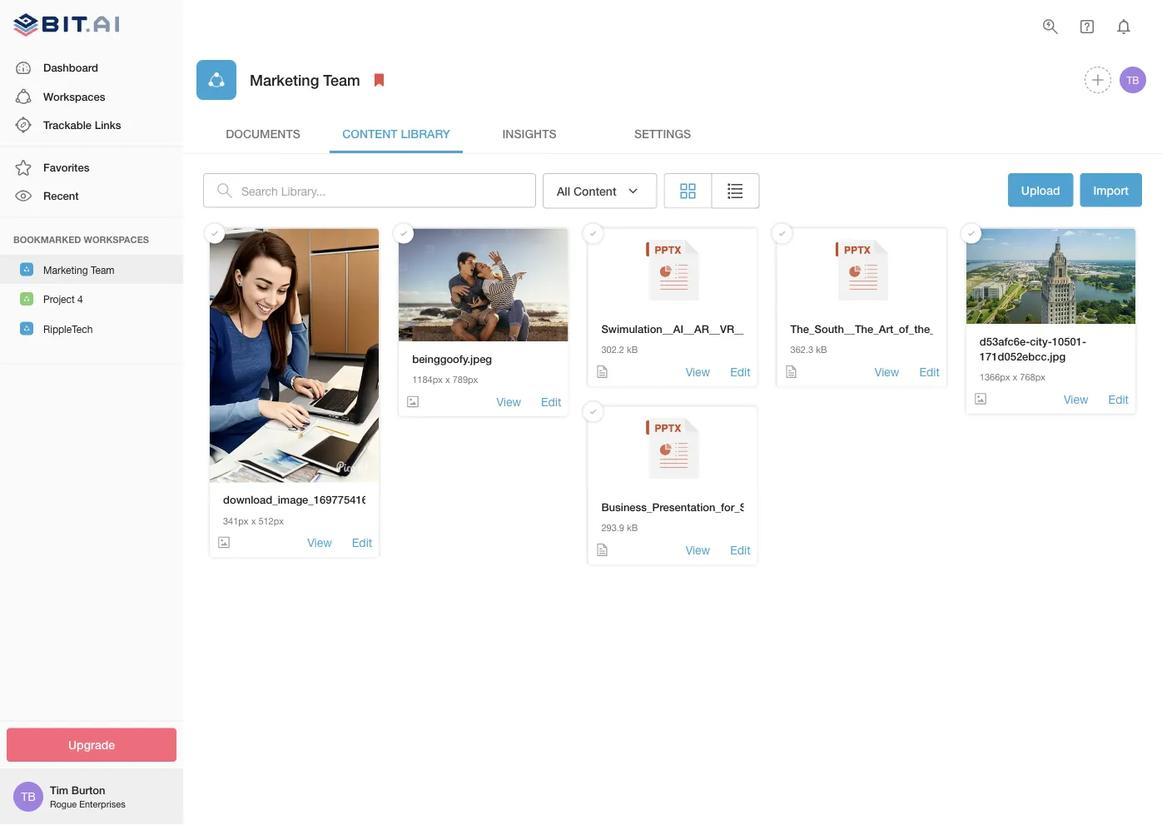 Task type: vqa. For each thing, say whether or not it's contained in the screenshot.
the rightmost The
no



Task type: locate. For each thing, give the bounding box(es) containing it.
enterprises
[[79, 799, 125, 810]]

documents
[[226, 126, 300, 140]]

kb
[[627, 345, 638, 355], [816, 345, 827, 355], [627, 523, 638, 534]]

341px x 512px
[[223, 515, 284, 526]]

view link for download_image_1697754168778.png
[[307, 535, 332, 551]]

view for business_presentation_for_serious_business.pptx
[[686, 543, 710, 557]]

view link
[[686, 364, 710, 380], [875, 364, 900, 380], [1064, 391, 1089, 407], [497, 393, 521, 410], [307, 535, 332, 551], [686, 542, 710, 558]]

marketing up project 4
[[43, 264, 88, 276]]

content inside button
[[574, 184, 617, 198]]

tab list containing documents
[[197, 113, 1149, 153]]

view
[[686, 365, 710, 379], [875, 365, 900, 379], [1064, 392, 1089, 406], [497, 395, 521, 408], [307, 536, 332, 550], [686, 543, 710, 557]]

recent
[[43, 189, 79, 202]]

tb inside button
[[1127, 74, 1140, 86]]

marketing up documents link
[[250, 71, 319, 89]]

business_presentation_for_serious_business.pptx
[[602, 501, 854, 514]]

d53afc6e city 10501 171d052ebcc.jpg image
[[967, 229, 1136, 324]]

trackable
[[43, 118, 92, 131]]

362.3
[[791, 345, 814, 355]]

marketing
[[250, 71, 319, 89], [43, 264, 88, 276]]

team up project 4 button
[[91, 264, 115, 276]]

x for beinggoofy.jpeg
[[445, 374, 450, 385]]

view link for the_south__the_art_of_the_cypress.pptx
[[875, 364, 900, 380]]

import
[[1094, 183, 1129, 197]]

1 horizontal spatial x
[[445, 374, 450, 385]]

tb button
[[1117, 64, 1149, 96]]

2 horizontal spatial x
[[1013, 372, 1018, 382]]

0 vertical spatial marketing
[[250, 71, 319, 89]]

upload button
[[1008, 173, 1074, 209], [1008, 173, 1074, 207]]

1 horizontal spatial content
[[574, 184, 617, 198]]

0 horizontal spatial content
[[342, 126, 398, 140]]

1184px
[[412, 374, 443, 385]]

edit link for d53afc6e-city-10501- 171d052ebcc.jpg
[[1109, 391, 1129, 407]]

tim burton rogue enterprises
[[50, 784, 125, 810]]

1 vertical spatial tb
[[21, 790, 36, 804]]

dashboard button
[[0, 54, 183, 82]]

edit link for the_south__the_art_of_the_cypress.pptx
[[920, 364, 940, 380]]

kb for business_presentation_for_serious_business.pptx
[[627, 523, 638, 534]]

x right 341px
[[251, 515, 256, 526]]

marketing team
[[250, 71, 360, 89], [43, 264, 115, 276]]

tb
[[1127, 74, 1140, 86], [21, 790, 36, 804]]

293.9 kb
[[602, 523, 638, 534]]

rippletech button
[[0, 314, 183, 343]]

x for d53afc6e-city-10501- 171d052ebcc.jpg
[[1013, 372, 1018, 382]]

bookmarked
[[13, 234, 81, 245]]

kb right 293.9 at the right bottom of the page
[[627, 523, 638, 534]]

1 vertical spatial marketing team
[[43, 264, 115, 276]]

project 4 button
[[0, 284, 183, 314]]

content library
[[342, 126, 450, 140]]

1184px x 789px
[[412, 374, 478, 385]]

marketing team up documents link
[[250, 71, 360, 89]]

x left 789px
[[445, 374, 450, 385]]

1 horizontal spatial tb
[[1127, 74, 1140, 86]]

Search Library... search field
[[241, 173, 536, 208]]

insights link
[[463, 113, 596, 153]]

view link for business_presentation_for_serious_business.pptx
[[686, 542, 710, 558]]

settings
[[634, 126, 691, 140]]

download_image_1697754168778.png image
[[210, 229, 379, 483]]

edit link for beinggoofy.jpeg
[[541, 393, 562, 410]]

library
[[401, 126, 450, 140]]

view for the_south__the_art_of_the_cypress.pptx
[[875, 365, 900, 379]]

789px
[[453, 374, 478, 385]]

workspaces
[[84, 234, 149, 245]]

0 horizontal spatial tb
[[21, 790, 36, 804]]

import button
[[1080, 173, 1142, 207]]

x left "768px"
[[1013, 372, 1018, 382]]

marketing team up 4 on the left of the page
[[43, 264, 115, 276]]

0 vertical spatial team
[[323, 71, 360, 89]]

team
[[323, 71, 360, 89], [91, 264, 115, 276]]

content down remove bookmark icon
[[342, 126, 398, 140]]

documents link
[[197, 113, 330, 153]]

1 vertical spatial marketing
[[43, 264, 88, 276]]

view for beinggoofy.jpeg
[[497, 395, 521, 408]]

x
[[1013, 372, 1018, 382], [445, 374, 450, 385], [251, 515, 256, 526]]

edit for d53afc6e-city-10501- 171d052ebcc.jpg
[[1109, 392, 1129, 406]]

0 vertical spatial tb
[[1127, 74, 1140, 86]]

1 vertical spatial team
[[91, 264, 115, 276]]

kb right "362.3"
[[816, 345, 827, 355]]

171d052ebcc.jpg
[[980, 350, 1066, 363]]

0 horizontal spatial marketing team
[[43, 264, 115, 276]]

all content
[[557, 184, 617, 198]]

0 horizontal spatial marketing
[[43, 264, 88, 276]]

marketing team inside button
[[43, 264, 115, 276]]

edit
[[730, 365, 751, 379], [920, 365, 940, 379], [1109, 392, 1129, 406], [541, 395, 562, 408], [352, 536, 372, 550], [730, 543, 751, 557]]

1 vertical spatial content
[[574, 184, 617, 198]]

view for download_image_1697754168778.png
[[307, 536, 332, 550]]

edit link
[[730, 364, 751, 380], [920, 364, 940, 380], [1109, 391, 1129, 407], [541, 393, 562, 410], [352, 535, 372, 551], [730, 542, 751, 558]]

tab list
[[197, 113, 1149, 153]]

team left remove bookmark icon
[[323, 71, 360, 89]]

0 horizontal spatial team
[[91, 264, 115, 276]]

group
[[664, 173, 760, 209]]

dashboard
[[43, 61, 98, 74]]

all content button
[[543, 173, 657, 209]]

edit for download_image_1697754168778.png
[[352, 536, 372, 550]]

trackable links button
[[0, 111, 183, 139]]

content
[[342, 126, 398, 140], [574, 184, 617, 198]]

view link for beinggoofy.jpeg
[[497, 393, 521, 410]]

edit for business_presentation_for_serious_business.pptx
[[730, 543, 751, 557]]

the_south__the_art_of_the_cypress.pptx
[[791, 323, 1002, 336]]

favorites button
[[0, 153, 183, 182]]

content right 'all'
[[574, 184, 617, 198]]

1 horizontal spatial marketing team
[[250, 71, 360, 89]]

1 horizontal spatial marketing
[[250, 71, 319, 89]]

insights
[[502, 126, 557, 140]]

0 horizontal spatial x
[[251, 515, 256, 526]]



Task type: describe. For each thing, give the bounding box(es) containing it.
341px
[[223, 515, 249, 526]]

all
[[557, 184, 570, 198]]

workspaces button
[[0, 82, 183, 111]]

upload
[[1022, 183, 1060, 197]]

d53afc6e-city-10501- 171d052ebcc.jpg
[[980, 335, 1087, 363]]

512px
[[258, 515, 284, 526]]

edit for beinggoofy.jpeg
[[541, 395, 562, 408]]

project
[[43, 294, 75, 305]]

10501-
[[1052, 335, 1087, 347]]

edit link for business_presentation_for_serious_business.pptx
[[730, 542, 751, 558]]

rippletech
[[43, 323, 93, 335]]

edit link for download_image_1697754168778.png
[[352, 535, 372, 551]]

city-
[[1030, 335, 1052, 347]]

0 vertical spatial content
[[342, 126, 398, 140]]

rogue
[[50, 799, 77, 810]]

trackable links
[[43, 118, 121, 131]]

bookmarked workspaces
[[13, 234, 149, 245]]

beinggoofy.jpeg image
[[399, 229, 568, 342]]

1366px x 768px
[[980, 372, 1046, 382]]

upgrade button
[[7, 728, 177, 762]]

burton
[[71, 784, 105, 797]]

remove bookmark image
[[369, 70, 389, 90]]

0 vertical spatial marketing team
[[250, 71, 360, 89]]

302.2
[[602, 345, 624, 355]]

links
[[95, 118, 121, 131]]

team inside marketing team button
[[91, 264, 115, 276]]

view for d53afc6e-city-10501- 171d052ebcc.jpg
[[1064, 392, 1089, 406]]

beinggoofy.jpeg
[[412, 352, 492, 365]]

kb for the_south__the_art_of_the_cypress.pptx
[[816, 345, 827, 355]]

marketing inside marketing team button
[[43, 264, 88, 276]]

settings link
[[596, 113, 729, 153]]

marketing team button
[[0, 254, 183, 284]]

4
[[78, 294, 83, 305]]

favorites
[[43, 161, 89, 174]]

upgrade
[[68, 738, 115, 752]]

362.3 kb
[[791, 345, 827, 355]]

content library link
[[330, 113, 463, 153]]

workspaces
[[43, 90, 105, 103]]

view link for d53afc6e-city-10501- 171d052ebcc.jpg
[[1064, 391, 1089, 407]]

1366px
[[980, 372, 1010, 382]]

768px
[[1020, 372, 1046, 382]]

download_image_1697754168778.png
[[223, 493, 414, 506]]

293.9
[[602, 523, 624, 534]]

tim
[[50, 784, 68, 797]]

d53afc6e-
[[980, 335, 1030, 347]]

recent button
[[0, 182, 183, 210]]

edit for the_south__the_art_of_the_cypress.pptx
[[920, 365, 940, 379]]

project 4
[[43, 294, 83, 305]]

kb right the 302.2
[[627, 345, 638, 355]]

302.2 kb
[[602, 345, 638, 355]]

x for download_image_1697754168778.png
[[251, 515, 256, 526]]

1 horizontal spatial team
[[323, 71, 360, 89]]



